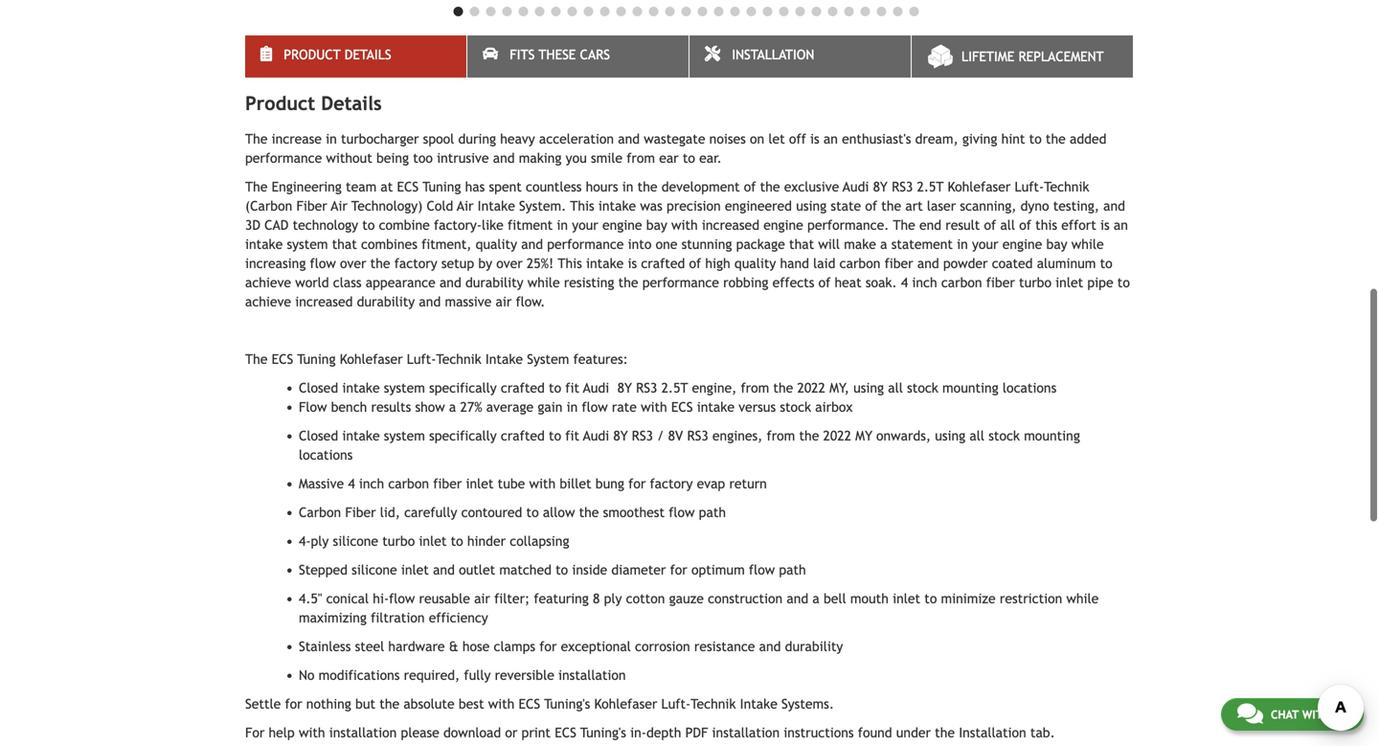Task type: locate. For each thing, give the bounding box(es) containing it.
is
[[811, 131, 820, 147], [1101, 218, 1110, 233]]

2022 my
[[824, 428, 873, 444]]

0 vertical spatial while
[[1072, 237, 1105, 252]]

bay
[[647, 218, 668, 233], [1047, 237, 1068, 252]]

ecs
[[397, 179, 419, 195], [272, 352, 293, 367], [672, 400, 693, 415], [519, 697, 541, 712], [555, 725, 577, 741]]

1 vertical spatial specifically
[[429, 428, 497, 444]]

ply
[[311, 534, 329, 549], [604, 591, 622, 607]]

silicone up stepped
[[333, 534, 379, 549]]

1 vertical spatial luft-
[[662, 697, 691, 712]]

intake inside the engineering team at ecs tuning has spent countless hours in the development of the exclusive audi 8y rs3 2.5t kohlefaser luft-technik (carbon fiber air technology) cold air intake system. this intake was precision engineered using state of the art laser scanning, dyno testing, and 3d cad technology to combine factory-like fitment in your engine bay with increased engine performance. the end result of all of this effort is an intake system that combines fitment, quality and performance into one stunning package that will make a statement in your engine bay while increasing flow over the factory setup by over 25%! this intake is crafted of high quality hand laid carbon fiber and powder coated aluminum to achieve world class appearance and durability while resisting the performance robbing effects of heat soak. 4 inch carbon fiber turbo inlet pipe to achieve increased durability and massive air flow.
[[478, 198, 515, 214]]

fiber up carefully
[[433, 476, 462, 492]]

ecs inside the engineering team at ecs tuning has spent countless hours in the development of the exclusive audi 8y rs3 2.5t kohlefaser luft-technik (carbon fiber air technology) cold air intake system. this intake was precision engineered using state of the art laser scanning, dyno testing, and 3d cad technology to combine factory-like fitment in your engine bay with increased engine performance. the end result of all of this effort is an intake system that combines fitment, quality and performance into one stunning package that will make a statement in your engine bay while increasing flow over the factory setup by over 25%! this intake is crafted of high quality hand laid carbon fiber and powder coated aluminum to achieve world class appearance and durability while resisting the performance robbing effects of heat soak. 4 inch carbon fiber turbo inlet pipe to achieve increased durability and massive air flow.
[[397, 179, 419, 195]]

stock right "versus"
[[780, 400, 812, 415]]

0 horizontal spatial mounting
[[943, 380, 999, 396]]

installation down the exceptional
[[559, 668, 626, 683]]

gauze
[[669, 591, 704, 607]]

factory inside the engineering team at ecs tuning has spent countless hours in the development of the exclusive audi 8y rs3 2.5t kohlefaser luft-technik (carbon fiber air technology) cold air intake system. this intake was precision engineered using state of the art laser scanning, dyno testing, and 3d cad technology to combine factory-like fitment in your engine bay with increased engine performance. the end result of all of this effort is an intake system that combines fitment, quality and performance into one stunning package that will make a statement in your engine bay while increasing flow over the factory setup by over 25%! this intake is crafted of high quality hand laid carbon fiber and powder coated aluminum to achieve world class appearance and durability while resisting the performance robbing effects of heat soak. 4 inch carbon fiber turbo inlet pipe to achieve increased durability and massive air flow.
[[395, 256, 438, 271]]

1 achieve from the top
[[245, 275, 291, 290]]

the down "airbox"
[[800, 428, 820, 444]]

1 horizontal spatial over
[[497, 256, 523, 271]]

tuning's left in-
[[581, 725, 627, 741]]

1 horizontal spatial quality
[[735, 256, 777, 271]]

installation up on let
[[732, 47, 815, 62]]

0 vertical spatial turbo
[[1020, 275, 1052, 290]]

with inside the engineering team at ecs tuning has spent countless hours in the development of the exclusive audi 8y rs3 2.5t kohlefaser luft-technik (carbon fiber air technology) cold air intake system. this intake was precision engineered using state of the art laser scanning, dyno testing, and 3d cad technology to combine factory-like fitment in your engine bay with increased engine performance. the end result of all of this effort is an intake system that combines fitment, quality and performance into one stunning package that will make a statement in your engine bay while increasing flow over the factory setup by over 25%! this intake is crafted of high quality hand laid carbon fiber and powder coated aluminum to achieve world class appearance and durability while resisting the performance robbing effects of heat soak. 4 inch carbon fiber turbo inlet pipe to achieve increased durability and massive air flow.
[[672, 218, 698, 233]]

1 vertical spatial system
[[384, 380, 425, 396]]

features:
[[574, 352, 628, 367]]

the inside the increase in turbocharger spool during heavy acceleration and wastegate noises on let off is an enthusiast's dream, giving hint to the added performance without being too intrusive and making you smile from ear to ear.
[[1046, 131, 1066, 147]]

the inside the increase in turbocharger spool during heavy acceleration and wastegate noises on let off is an enthusiast's dream, giving hint to the added performance without being too intrusive and making you smile from ear to ear.
[[245, 131, 268, 147]]

rs3 right 8v
[[688, 428, 709, 444]]

air up technology
[[331, 198, 348, 214]]

settle
[[245, 697, 281, 712]]

and left bell
[[787, 591, 809, 607]]

exceptional
[[561, 639, 631, 655]]

2 vertical spatial carbon
[[388, 476, 429, 492]]

the up "versus"
[[774, 380, 794, 396]]

technik up 27%
[[436, 352, 482, 367]]

0 vertical spatial details
[[345, 47, 392, 62]]

using
[[797, 198, 827, 214]]

0 horizontal spatial path
[[699, 505, 726, 520]]

lid,
[[380, 505, 400, 520]]

for right 'bung'
[[629, 476, 646, 492]]

turbo down coated on the right top of the page
[[1020, 275, 1052, 290]]

tab.
[[1031, 725, 1056, 741]]

carbon down make
[[840, 256, 881, 271]]

1 horizontal spatial that
[[790, 237, 815, 252]]

technik up pdf
[[691, 697, 736, 712]]

0 horizontal spatial a
[[449, 400, 456, 415]]

audi inside the closed intake system specifically crafted to fit audi  8y rs3 2.5t engine, from the 2022 my, using all stock mounting locations flow bench results show a 27% average gain in flow rate with ecs intake versus stock airbox
[[583, 380, 610, 396]]

installation link
[[690, 35, 911, 78]]

tuning's up print
[[545, 697, 591, 712]]

state
[[831, 198, 862, 214]]

in
[[326, 131, 337, 147], [623, 179, 634, 195], [557, 218, 568, 233], [957, 237, 969, 252], [567, 400, 578, 415]]

is inside the engineering team at ecs tuning has spent countless hours in the development of the exclusive audi 8y rs3 2.5t kohlefaser luft-technik (carbon fiber air technology) cold air intake system. this intake was precision engineered using state of the art laser scanning, dyno testing, and 3d cad technology to combine factory-like fitment in your engine bay with increased engine performance. the end result of all of this effort is an intake system that combines fitment, quality and performance into one stunning package that will make a statement in your engine bay while increasing flow over the factory setup by over 25%! this intake is crafted of high quality hand laid carbon fiber and powder coated aluminum to achieve world class appearance and durability while resisting the performance robbing effects of heat soak. 4 inch carbon fiber turbo inlet pipe to achieve increased durability and massive air flow.
[[1101, 218, 1110, 233]]

1 horizontal spatial installation
[[559, 668, 626, 683]]

intake was precision
[[599, 198, 721, 214]]

team
[[346, 179, 377, 195]]

technik
[[1045, 179, 1090, 195], [436, 352, 482, 367], [691, 697, 736, 712]]

stock up onwards, using at the bottom of the page
[[908, 380, 939, 396]]

for
[[629, 476, 646, 492], [670, 563, 688, 578], [540, 639, 557, 655], [285, 697, 302, 712]]

engine up into
[[603, 218, 643, 233]]

0 vertical spatial technik
[[1045, 179, 1090, 195]]

bung
[[596, 476, 625, 492]]

0 horizontal spatial installation
[[732, 47, 815, 62]]

fiber down the engineering
[[297, 198, 327, 214]]

0 horizontal spatial that
[[332, 237, 357, 252]]

inlet inside the engineering team at ecs tuning has spent countless hours in the development of the exclusive audi 8y rs3 2.5t kohlefaser luft-technik (carbon fiber air technology) cold air intake system. this intake was precision engineered using state of the art laser scanning, dyno testing, and 3d cad technology to combine factory-like fitment in your engine bay with increased engine performance. the end result of all of this effort is an intake system that combines fitment, quality and performance into one stunning package that will make a statement in your engine bay while increasing flow over the factory setup by over 25%! this intake is crafted of high quality hand laid carbon fiber and powder coated aluminum to achieve world class appearance and durability while resisting the performance robbing effects of heat soak. 4 inch carbon fiber turbo inlet pipe to achieve increased durability and massive air flow.
[[1056, 275, 1084, 290]]

stunning
[[682, 237, 733, 252]]

to inside closed intake system specifically crafted to fit audi 8y rs3 / 8v rs3 engines, from the 2022 my onwards, using all stock mounting locations
[[549, 428, 562, 444]]

air left flow. on the left of page
[[496, 294, 512, 310]]

fiber up soak. 4
[[885, 256, 914, 271]]

this
[[1036, 218, 1058, 233]]

rs3 left /
[[632, 428, 653, 444]]

the
[[1046, 131, 1066, 147], [638, 179, 658, 195], [882, 198, 902, 214], [371, 256, 391, 271], [619, 275, 639, 290], [774, 380, 794, 396], [800, 428, 820, 444], [579, 505, 599, 520], [380, 697, 400, 712], [935, 725, 955, 741]]

0 vertical spatial kohlefaser
[[340, 352, 403, 367]]

stock
[[908, 380, 939, 396], [780, 400, 812, 415], [989, 428, 1021, 444]]

airbox
[[816, 400, 853, 415]]

to left allow
[[527, 505, 539, 520]]

performance down one
[[643, 275, 720, 290]]

crafted down average
[[501, 428, 545, 444]]

0 vertical spatial from
[[627, 150, 655, 166]]

one
[[656, 237, 678, 252]]

2 specifically from the top
[[429, 428, 497, 444]]

1 horizontal spatial performance
[[547, 237, 624, 252]]

fully
[[464, 668, 491, 683]]

fiber left the lid,
[[345, 505, 376, 520]]

2 vertical spatial from
[[767, 428, 796, 444]]

on let
[[750, 131, 786, 147]]

1 vertical spatial factory
[[650, 476, 693, 492]]

engineering
[[272, 179, 342, 195]]

fit inside the closed intake system specifically crafted to fit audi  8y rs3 2.5t engine, from the 2022 my, using all stock mounting locations flow bench results show a 27% average gain in flow rate with ecs intake versus stock airbox
[[566, 380, 580, 396]]

1 vertical spatial is
[[1101, 218, 1110, 233]]

specifically inside closed intake system specifically crafted to fit audi 8y rs3 / 8v rs3 engines, from the 2022 my onwards, using all stock mounting locations
[[429, 428, 497, 444]]

billet
[[560, 476, 592, 492]]

intake
[[245, 237, 283, 252], [342, 380, 380, 396], [697, 400, 735, 415], [342, 428, 380, 444]]

1 horizontal spatial rs3
[[688, 428, 709, 444]]

2 horizontal spatial installation
[[713, 725, 780, 741]]

0 vertical spatial performance
[[245, 150, 322, 166]]

0 horizontal spatial luft-
[[407, 352, 436, 367]]

while down the 25%! this
[[528, 275, 560, 290]]

and right resistance
[[760, 639, 781, 655]]

cold
[[427, 198, 454, 214]]

will
[[819, 237, 840, 252]]

conical hi-
[[326, 591, 389, 607]]

flow inside the closed intake system specifically crafted to fit audi  8y rs3 2.5t engine, from the 2022 my, using all stock mounting locations flow bench results show a 27% average gain in flow rate with ecs intake versus stock airbox
[[582, 400, 608, 415]]

fiber
[[885, 256, 914, 271], [987, 275, 1016, 290], [433, 476, 462, 492]]

that down technology
[[332, 237, 357, 252]]

package
[[737, 237, 786, 252]]

0 vertical spatial a
[[881, 237, 888, 252]]

1 horizontal spatial air
[[457, 198, 474, 214]]

fiber down coated on the right top of the page
[[987, 275, 1016, 290]]

an inside the engineering team at ecs tuning has spent countless hours in the development of the exclusive audi 8y rs3 2.5t kohlefaser luft-technik (carbon fiber air technology) cold air intake system. this intake was precision engineered using state of the art laser scanning, dyno testing, and 3d cad technology to combine factory-like fitment in your engine bay with increased engine performance. the end result of all of this effort is an intake system that combines fitment, quality and performance into one stunning package that will make a statement in your engine bay while increasing flow over the factory setup by over 25%! this intake is crafted of high quality hand laid carbon fiber and powder coated aluminum to achieve world class appearance and durability while resisting the performance robbing effects of heat soak. 4 inch carbon fiber turbo inlet pipe to achieve increased durability and massive air flow.
[[1114, 218, 1129, 233]]

to up gain
[[549, 380, 562, 396]]

closed inside the closed intake system specifically crafted to fit audi  8y rs3 2.5t engine, from the 2022 my, using all stock mounting locations flow bench results show a 27% average gain in flow rate with ecs intake versus stock airbox
[[299, 380, 338, 396]]

while right restriction
[[1067, 591, 1099, 607]]

testing,
[[1054, 198, 1100, 214]]

from up "versus"
[[741, 380, 770, 396]]

2 vertical spatial performance
[[643, 275, 720, 290]]

in inside the closed intake system specifically crafted to fit audi  8y rs3 2.5t engine, from the 2022 my, using all stock mounting locations flow bench results show a 27% average gain in flow rate with ecs intake versus stock airbox
[[567, 400, 578, 415]]

depth
[[647, 725, 682, 741]]

fit for engine,
[[566, 380, 580, 396]]

0 vertical spatial your
[[572, 218, 599, 233]]

from inside the increase in turbocharger spool during heavy acceleration and wastegate noises on let off is an enthusiast's dream, giving hint to the added performance without being too intrusive and making you smile from ear to ear.
[[627, 150, 655, 166]]

2 crafted from the top
[[501, 428, 545, 444]]

bell
[[824, 591, 847, 607]]

1 horizontal spatial increased
[[702, 218, 760, 233]]

massive 4 inch carbon fiber inlet tube with billet bung for factory evap return
[[299, 476, 767, 492]]

intake left system in the top left of the page
[[486, 352, 523, 367]]

1 horizontal spatial air
[[496, 294, 512, 310]]

for
[[245, 725, 265, 741]]

the right but on the left of the page
[[380, 697, 400, 712]]

1 over from the left
[[340, 256, 367, 271]]

the inside closed intake system specifically crafted to fit audi 8y rs3 / 8v rs3 engines, from the 2022 my onwards, using all stock mounting locations
[[800, 428, 820, 444]]

0 vertical spatial mounting
[[943, 380, 999, 396]]

2 horizontal spatial stock
[[989, 428, 1021, 444]]

diameter
[[612, 563, 666, 578]]

1 vertical spatial durability
[[357, 294, 415, 310]]

intrusive
[[437, 150, 489, 166]]

0 vertical spatial achieve
[[245, 275, 291, 290]]

in inside the increase in turbocharger spool during heavy acceleration and wastegate noises on let off is an enthusiast's dream, giving hint to the added performance without being too intrusive and making you smile from ear to ear.
[[326, 131, 337, 147]]

with
[[672, 218, 698, 233], [641, 400, 668, 415], [529, 476, 556, 492], [488, 697, 515, 712], [1303, 708, 1331, 722], [299, 725, 325, 741]]

specifically inside the closed intake system specifically crafted to fit audi  8y rs3 2.5t engine, from the 2022 my, using all stock mounting locations flow bench results show a 27% average gain in flow rate with ecs intake versus stock airbox
[[429, 380, 497, 396]]

1 crafted from the top
[[501, 380, 545, 396]]

from down "versus"
[[767, 428, 796, 444]]

1 vertical spatial while
[[528, 275, 560, 290]]

luft- up depth at the bottom of the page
[[662, 697, 691, 712]]

1 vertical spatial from
[[741, 380, 770, 396]]

1 vertical spatial an
[[1114, 218, 1129, 233]]

print
[[522, 725, 551, 741]]

closed down flow
[[299, 428, 338, 444]]

smile
[[591, 150, 623, 166]]

to inside 4.5" conical hi-flow reusable air filter; featuring 8 ply cotton gauze construction and a bell mouth inlet to minimize restriction while maximizing filtration efficiency
[[925, 591, 938, 607]]

fit down system in the top left of the page
[[566, 380, 580, 396]]

increasing
[[245, 256, 306, 271]]

0 vertical spatial factory
[[395, 256, 438, 271]]

locations inside the closed intake system specifically crafted to fit audi  8y rs3 2.5t engine, from the 2022 my, using all stock mounting locations flow bench results show a 27% average gain in flow rate with ecs intake versus stock airbox
[[1003, 380, 1057, 396]]

flow inside 4.5" conical hi-flow reusable air filter; featuring 8 ply cotton gauze construction and a bell mouth inlet to minimize restriction while maximizing filtration efficiency
[[389, 591, 415, 607]]

1 fit from the top
[[566, 380, 580, 396]]

closed inside closed intake system specifically crafted to fit audi 8y rs3 / 8v rs3 engines, from the 2022 my onwards, using all stock mounting locations
[[299, 428, 338, 444]]

required,
[[404, 668, 460, 683]]

0 horizontal spatial air
[[331, 198, 348, 214]]

0 horizontal spatial turbo
[[383, 534, 415, 549]]

intake up 'bench'
[[342, 380, 380, 396]]

0 vertical spatial specifically
[[429, 380, 497, 396]]

heat
[[835, 275, 862, 290]]

flow up world
[[310, 256, 336, 271]]

1 horizontal spatial fiber
[[345, 505, 376, 520]]

fiber inside the engineering team at ecs tuning has spent countless hours in the development of the exclusive audi 8y rs3 2.5t kohlefaser luft-technik (carbon fiber air technology) cold air intake system. this intake was precision engineered using state of the art laser scanning, dyno testing, and 3d cad technology to combine factory-like fitment in your engine bay with increased engine performance. the end result of all of this effort is an intake system that combines fitment, quality and performance into one stunning package that will make a statement in your engine bay while increasing flow over the factory setup by over 25%! this intake is crafted of high quality hand laid carbon fiber and powder coated aluminum to achieve world class appearance and durability while resisting the performance robbing effects of heat soak. 4 inch carbon fiber turbo inlet pipe to achieve increased durability and massive air flow.
[[297, 198, 327, 214]]

1 that from the left
[[332, 237, 357, 252]]

system inside the closed intake system specifically crafted to fit audi  8y rs3 2.5t engine, from the 2022 my, using all stock mounting locations flow bench results show a 27% average gain in flow rate with ecs intake versus stock airbox
[[384, 380, 425, 396]]

with inside the closed intake system specifically crafted to fit audi  8y rs3 2.5t engine, from the 2022 my, using all stock mounting locations flow bench results show a 27% average gain in flow rate with ecs intake versus stock airbox
[[641, 400, 668, 415]]

0 vertical spatial closed
[[299, 380, 338, 396]]

stock right onwards, using at the bottom of the page
[[989, 428, 1021, 444]]

1 horizontal spatial fiber
[[885, 256, 914, 271]]

2 horizontal spatial carbon
[[942, 275, 983, 290]]

1 vertical spatial locations
[[299, 448, 353, 463]]

0 horizontal spatial air
[[474, 591, 491, 607]]

turbo
[[1020, 275, 1052, 290], [383, 534, 415, 549]]

system for closed intake system specifically crafted to fit audi  8y rs3 2.5t engine, from the 2022 my, using all stock mounting locations flow bench results show a 27% average gain in flow rate with ecs intake versus stock airbox
[[384, 380, 425, 396]]

instructions
[[784, 725, 854, 741]]

of right state
[[866, 198, 878, 214]]

locations inside closed intake system specifically crafted to fit audi 8y rs3 / 8v rs3 engines, from the 2022 my onwards, using all stock mounting locations
[[299, 448, 353, 463]]

fit inside closed intake system specifically crafted to fit audi 8y rs3 / 8v rs3 engines, from the 2022 my onwards, using all stock mounting locations
[[566, 428, 580, 444]]

air
[[496, 294, 512, 310], [474, 591, 491, 607]]

0 horizontal spatial is
[[811, 131, 820, 147]]

crafted up average
[[501, 380, 545, 396]]

closed up flow
[[299, 380, 338, 396]]

1 horizontal spatial engine
[[764, 218, 804, 233]]

2 fit from the top
[[566, 428, 580, 444]]

8v
[[669, 428, 684, 444]]

inlet right mouth
[[893, 591, 921, 607]]

at
[[381, 179, 393, 195]]

ecs inside the closed intake system specifically crafted to fit audi  8y rs3 2.5t engine, from the 2022 my, using all stock mounting locations flow bench results show a 27% average gain in flow rate with ecs intake versus stock airbox
[[672, 400, 693, 415]]

intake inside closed intake system specifically crafted to fit audi 8y rs3 / 8v rs3 engines, from the 2022 my onwards, using all stock mounting locations
[[342, 428, 380, 444]]

all inside closed intake system specifically crafted to fit audi 8y rs3 / 8v rs3 engines, from the 2022 my onwards, using all stock mounting locations
[[970, 428, 985, 444]]

0 vertical spatial is
[[811, 131, 820, 147]]

comments image
[[1238, 702, 1264, 725]]

your up the powder
[[973, 237, 999, 252]]

dyno
[[1021, 198, 1050, 214]]

and
[[618, 131, 640, 147], [493, 150, 515, 166], [1104, 198, 1126, 214], [522, 237, 543, 252], [918, 256, 940, 271], [440, 275, 462, 290], [419, 294, 441, 310], [433, 563, 455, 578], [787, 591, 809, 607], [760, 639, 781, 655]]

air up factory-
[[457, 198, 474, 214]]

while down effort
[[1072, 237, 1105, 252]]

intake up like
[[478, 198, 515, 214]]

0 vertical spatial audi
[[843, 179, 870, 195]]

0 horizontal spatial kohlefaser
[[340, 352, 403, 367]]

results
[[371, 400, 411, 415]]

over
[[340, 256, 367, 271], [497, 256, 523, 271]]

1 closed from the top
[[299, 380, 338, 396]]

stepped silicone inlet and outlet matched to inside diameter for optimum flow path
[[299, 563, 807, 578]]

mounting
[[943, 380, 999, 396], [1025, 428, 1081, 444]]

massive
[[299, 476, 344, 492]]

audi for 8v
[[583, 428, 610, 444]]

closed for closed intake system specifically crafted to fit audi  8y rs3 2.5t engine, from the 2022 my, using all stock mounting locations flow bench results show a 27% average gain in flow rate with ecs intake versus stock airbox
[[299, 380, 338, 396]]

0 horizontal spatial all
[[889, 380, 904, 396]]

outlet
[[459, 563, 496, 578]]

quality down package in the top of the page
[[735, 256, 777, 271]]

over right by
[[497, 256, 523, 271]]

carbon
[[299, 505, 341, 520]]

specifically for locations
[[429, 428, 497, 444]]

0 horizontal spatial an
[[824, 131, 838, 147]]

1 vertical spatial stock
[[780, 400, 812, 415]]

0 vertical spatial locations
[[1003, 380, 1057, 396]]

is right effort
[[1101, 218, 1110, 233]]

crafted inside the closed intake system specifically crafted to fit audi  8y rs3 2.5t engine, from the 2022 my, using all stock mounting locations flow bench results show a 27% average gain in flow rate with ecs intake versus stock airbox
[[501, 380, 545, 396]]

tuning up cold
[[423, 179, 461, 195]]

flow inside the engineering team at ecs tuning has spent countless hours in the development of the exclusive audi 8y rs3 2.5t kohlefaser luft-technik (carbon fiber air technology) cold air intake system. this intake was precision engineered using state of the art laser scanning, dyno testing, and 3d cad technology to combine factory-like fitment in your engine bay with increased engine performance. the end result of all of this effort is an intake system that combines fitment, quality and performance into one stunning package that will make a statement in your engine bay while increasing flow over the factory setup by over 25%! this intake is crafted of high quality hand laid carbon fiber and powder coated aluminum to achieve world class appearance and durability while resisting the performance robbing effects of heat soak. 4 inch carbon fiber turbo inlet pipe to achieve increased durability and massive air flow.
[[310, 256, 336, 271]]

0 vertical spatial fiber
[[885, 256, 914, 271]]

2 horizontal spatial durability
[[785, 639, 844, 655]]

0 vertical spatial product details
[[284, 47, 392, 62]]

from inside closed intake system specifically crafted to fit audi 8y rs3 / 8v rs3 engines, from the 2022 my onwards, using all stock mounting locations
[[767, 428, 796, 444]]

2 horizontal spatial a
[[881, 237, 888, 252]]

2 air from the left
[[457, 198, 474, 214]]

1 vertical spatial path
[[779, 563, 807, 578]]

while inside 4.5" conical hi-flow reusable air filter; featuring 8 ply cotton gauze construction and a bell mouth inlet to minimize restriction while maximizing filtration efficiency
[[1067, 591, 1099, 607]]

tuning up flow
[[297, 352, 336, 367]]

flow
[[299, 400, 327, 415]]

the left added at the top right of the page
[[1046, 131, 1066, 147]]

1 air from the left
[[331, 198, 348, 214]]

1 vertical spatial fit
[[566, 428, 580, 444]]

in right gain
[[567, 400, 578, 415]]

1 horizontal spatial kohlefaser
[[595, 697, 658, 712]]

path up 'construction'
[[779, 563, 807, 578]]

1 horizontal spatial tuning
[[423, 179, 461, 195]]

the inside the closed intake system specifically crafted to fit audi  8y rs3 2.5t engine, from the 2022 my, using all stock mounting locations flow bench results show a 27% average gain in flow rate with ecs intake versus stock airbox
[[774, 380, 794, 396]]

specifically up 27%
[[429, 380, 497, 396]]

all up onwards, using at the bottom of the page
[[889, 380, 904, 396]]

0 vertical spatial luft-
[[407, 352, 436, 367]]

0 horizontal spatial increased
[[295, 294, 353, 310]]

with left the us
[[1303, 708, 1331, 722]]

0 vertical spatial carbon
[[840, 256, 881, 271]]

of up engineered
[[744, 179, 757, 195]]

cad
[[265, 218, 289, 233]]

engine
[[603, 218, 643, 233], [764, 218, 804, 233], [1003, 237, 1043, 252]]

1 specifically from the top
[[429, 380, 497, 396]]

1 horizontal spatial turbo
[[1020, 275, 1052, 290]]

1 vertical spatial air
[[474, 591, 491, 607]]

replacement
[[1019, 49, 1105, 64]]

installation right pdf
[[713, 725, 780, 741]]

reversible
[[495, 668, 555, 683]]

kohlefaser
[[340, 352, 403, 367], [595, 697, 658, 712]]

performance inside the increase in turbocharger spool during heavy acceleration and wastegate noises on let off is an enthusiast's dream, giving hint to the added performance without being too intrusive and making you smile from ear to ear.
[[245, 150, 322, 166]]

1 horizontal spatial stock
[[908, 380, 939, 396]]

installation down but on the left of the page
[[329, 725, 397, 741]]

steel
[[355, 639, 384, 655]]

coated
[[993, 256, 1034, 271]]

matched
[[500, 563, 552, 578]]

system
[[527, 352, 570, 367]]

2 horizontal spatial engine
[[1003, 237, 1043, 252]]

and down the appearance on the top of page
[[419, 294, 441, 310]]

an inside the increase in turbocharger spool during heavy acceleration and wastegate noises on let off is an enthusiast's dream, giving hint to the added performance without being too intrusive and making you smile from ear to ear.
[[824, 131, 838, 147]]

technik up testing,
[[1045, 179, 1090, 195]]

0 vertical spatial quality
[[476, 237, 517, 252]]

for right the settle
[[285, 697, 302, 712]]

inside
[[572, 563, 608, 578]]

turbo down the lid,
[[383, 534, 415, 549]]

quality down like
[[476, 237, 517, 252]]

0 horizontal spatial engine
[[603, 218, 643, 233]]

0 horizontal spatial fiber
[[297, 198, 327, 214]]

reusable
[[419, 591, 470, 607]]

turbo inside the engineering team at ecs tuning has spent countless hours in the development of the exclusive audi 8y rs3 2.5t kohlefaser luft-technik (carbon fiber air technology) cold air intake system. this intake was precision engineered using state of the art laser scanning, dyno testing, and 3d cad technology to combine factory-like fitment in your engine bay with increased engine performance. the end result of all of this effort is an intake system that combines fitment, quality and performance into one stunning package that will make a statement in your engine bay while increasing flow over the factory setup by over 25%! this intake is crafted of high quality hand laid carbon fiber and powder coated aluminum to achieve world class appearance and durability while resisting the performance robbing effects of heat soak. 4 inch carbon fiber turbo inlet pipe to achieve increased durability and massive air flow.
[[1020, 275, 1052, 290]]

intake left the systems.
[[740, 697, 778, 712]]

to left minimize
[[925, 591, 938, 607]]

0 horizontal spatial tuning
[[297, 352, 336, 367]]

over up the class
[[340, 256, 367, 271]]

crafted inside closed intake system specifically crafted to fit audi 8y rs3 / 8v rs3 engines, from the 2022 my onwards, using all stock mounting locations
[[501, 428, 545, 444]]

flow right smoothest
[[669, 505, 695, 520]]

0 horizontal spatial inch
[[359, 476, 384, 492]]

a inside the engineering team at ecs tuning has spent countless hours in the development of the exclusive audi 8y rs3 2.5t kohlefaser luft-technik (carbon fiber air technology) cold air intake system. this intake was precision engineered using state of the art laser scanning, dyno testing, and 3d cad technology to combine factory-like fitment in your engine bay with increased engine performance. the end result of all of this effort is an intake system that combines fitment, quality and performance into one stunning package that will make a statement in your engine bay while increasing flow over the factory setup by over 25%! this intake is crafted of high quality hand laid carbon fiber and powder coated aluminum to achieve world class appearance and durability while resisting the performance robbing effects of heat soak. 4 inch carbon fiber turbo inlet pipe to achieve increased durability and massive air flow.
[[881, 237, 888, 252]]

1 horizontal spatial luft-
[[662, 697, 691, 712]]

2 horizontal spatial all
[[1001, 218, 1016, 233]]

inlet up contoured
[[466, 476, 494, 492]]

a left 27%
[[449, 400, 456, 415]]

appearance
[[366, 275, 436, 290]]

the left art
[[882, 198, 902, 214]]

of down 'scanning,'
[[985, 218, 997, 233]]

that
[[332, 237, 357, 252], [790, 237, 815, 252]]

audi inside closed intake system specifically crafted to fit audi 8y rs3 / 8v rs3 engines, from the 2022 my onwards, using all stock mounting locations
[[583, 428, 610, 444]]

2 rs3 from the left
[[688, 428, 709, 444]]

1 horizontal spatial installation
[[959, 725, 1027, 741]]

pipe to
[[1088, 275, 1131, 290]]

1 horizontal spatial bay
[[1047, 237, 1068, 252]]

1 vertical spatial ply
[[604, 591, 622, 607]]

durability
[[466, 275, 524, 290], [357, 294, 415, 310], [785, 639, 844, 655]]

the for the increase in turbocharger spool during heavy acceleration and wastegate noises on let off is an enthusiast's dream, giving hint to the added performance without being too intrusive and making you smile from ear to ear.
[[245, 131, 268, 147]]

laid
[[814, 256, 836, 271]]

lifetime replacement link
[[912, 35, 1134, 78]]

1 vertical spatial technik
[[436, 352, 482, 367]]

or
[[505, 725, 518, 741]]

system inside closed intake system specifically crafted to fit audi 8y rs3 / 8v rs3 engines, from the 2022 my onwards, using all stock mounting locations
[[384, 428, 425, 444]]

a right make
[[881, 237, 888, 252]]

0 horizontal spatial performance
[[245, 150, 322, 166]]

is inside the increase in turbocharger spool during heavy acceleration and wastegate noises on let off is an enthusiast's dream, giving hint to the added performance without being too intrusive and making you smile from ear to ear.
[[811, 131, 820, 147]]

2 closed from the top
[[299, 428, 338, 444]]

an right effort
[[1114, 218, 1129, 233]]

2 achieve from the top
[[245, 294, 291, 310]]

efficiency
[[429, 610, 488, 626]]

4.5"
[[299, 591, 322, 607]]

system up "results"
[[384, 380, 425, 396]]

cars
[[580, 47, 610, 62]]

installation inside 'link'
[[732, 47, 815, 62]]

in down system.
[[557, 218, 568, 233]]

with right tube on the left bottom of the page
[[529, 476, 556, 492]]

closed for closed intake system specifically crafted to fit audi 8y rs3 / 8v rs3 engines, from the 2022 my onwards, using all stock mounting locations
[[299, 428, 338, 444]]

kohlefaser up in-
[[595, 697, 658, 712]]

durability down bell
[[785, 639, 844, 655]]

an right off
[[824, 131, 838, 147]]



Task type: vqa. For each thing, say whether or not it's contained in the screenshot.
hardware in the left of the page
yes



Task type: describe. For each thing, give the bounding box(es) containing it.
1 vertical spatial performance
[[547, 237, 624, 252]]

tuning's for kohlefaser
[[545, 697, 591, 712]]

result
[[946, 218, 981, 233]]

has
[[465, 179, 485, 195]]

corrosion
[[635, 639, 691, 655]]

off
[[790, 131, 807, 147]]

engines,
[[713, 428, 763, 444]]

product details inside "link"
[[284, 47, 392, 62]]

1 rs3 from the left
[[632, 428, 653, 444]]

(carbon
[[245, 198, 293, 214]]

to left hinder
[[451, 534, 464, 549]]

nothing
[[306, 697, 352, 712]]

8y rs3 2.5t
[[874, 179, 944, 195]]

turbocharger
[[341, 131, 419, 147]]

smoothest
[[603, 505, 665, 520]]

0 vertical spatial increased
[[702, 218, 760, 233]]

into
[[628, 237, 652, 252]]

cotton
[[626, 591, 665, 607]]

crafted for locations
[[501, 428, 545, 444]]

0 horizontal spatial bay
[[647, 218, 668, 233]]

1 vertical spatial details
[[321, 92, 382, 115]]

in down result
[[957, 237, 969, 252]]

the increase in turbocharger spool during heavy acceleration and wastegate noises on let off is an enthusiast's dream, giving hint to the added performance without being too intrusive and making you smile from ear to ear.
[[245, 131, 1107, 166]]

from inside the closed intake system specifically crafted to fit audi  8y rs3 2.5t engine, from the 2022 my, using all stock mounting locations flow bench results show a 27% average gain in flow rate with ecs intake versus stock airbox
[[741, 380, 770, 396]]

featuring
[[534, 591, 589, 607]]

increase
[[272, 131, 322, 147]]

fitment,
[[422, 237, 472, 252]]

a inside the closed intake system specifically crafted to fit audi  8y rs3 2.5t engine, from the 2022 my, using all stock mounting locations flow bench results show a 27% average gain in flow rate with ecs intake versus stock airbox
[[449, 400, 456, 415]]

1 vertical spatial kohlefaser
[[595, 697, 658, 712]]

being
[[377, 150, 409, 166]]

1 horizontal spatial path
[[779, 563, 807, 578]]

1 vertical spatial tuning
[[297, 352, 336, 367]]

and down the "statement"
[[918, 256, 940, 271]]

system for closed intake system specifically crafted to fit audi 8y rs3 / 8v rs3 engines, from the 2022 my onwards, using all stock mounting locations
[[384, 428, 425, 444]]

systems.
[[782, 697, 835, 712]]

system inside the engineering team at ecs tuning has spent countless hours in the development of the exclusive audi 8y rs3 2.5t kohlefaser luft-technik (carbon fiber air technology) cold air intake system. this intake was precision engineered using state of the art laser scanning, dyno testing, and 3d cad technology to combine factory-like fitment in your engine bay with increased engine performance. the end result of all of this effort is an intake system that combines fitment, quality and performance into one stunning package that will make a statement in your engine bay while increasing flow over the factory setup by over 25%! this intake is crafted of high quality hand laid carbon fiber and powder coated aluminum to achieve world class appearance and durability while resisting the performance robbing effects of heat soak. 4 inch carbon fiber turbo inlet pipe to achieve increased durability and massive air flow.
[[287, 237, 328, 252]]

to down technology)
[[363, 218, 375, 233]]

added
[[1070, 131, 1107, 147]]

the for the engineering team at ecs tuning has spent countless hours in the development of the exclusive audi 8y rs3 2.5t kohlefaser luft-technik (carbon fiber air technology) cold air intake system. this intake was precision engineered using state of the art laser scanning, dyno testing, and 3d cad technology to combine factory-like fitment in your engine bay with increased engine performance. the end result of all of this effort is an intake system that combines fitment, quality and performance into one stunning package that will make a statement in your engine bay while increasing flow over the factory setup by over 25%! this intake is crafted of high quality hand laid carbon fiber and powder coated aluminum to achieve world class appearance and durability while resisting the performance robbing effects of heat soak. 4 inch carbon fiber turbo inlet pipe to achieve increased durability and massive air flow.
[[245, 179, 268, 195]]

2 horizontal spatial fiber
[[987, 275, 1016, 290]]

effects
[[773, 275, 815, 290]]

restriction
[[1000, 591, 1063, 607]]

1 vertical spatial product
[[245, 92, 315, 115]]

mounting inside the closed intake system specifically crafted to fit audi  8y rs3 2.5t engine, from the 2022 my, using all stock mounting locations flow bench results show a 27% average gain in flow rate with ecs intake versus stock airbox
[[943, 380, 999, 396]]

0 horizontal spatial installation
[[329, 725, 397, 741]]

2 horizontal spatial performance
[[643, 275, 720, 290]]

spool
[[423, 131, 455, 147]]

crafted for 27%
[[501, 380, 545, 396]]

filter;
[[495, 591, 530, 607]]

technology)
[[352, 198, 423, 214]]

with right best
[[488, 697, 515, 712]]

audi inside the engineering team at ecs tuning has spent countless hours in the development of the exclusive audi 8y rs3 2.5t kohlefaser luft-technik (carbon fiber air technology) cold air intake system. this intake was precision engineered using state of the art laser scanning, dyno testing, and 3d cad technology to combine factory-like fitment in your engine bay with increased engine performance. the end result of all of this effort is an intake system that combines fitment, quality and performance into one stunning package that will make a statement in your engine bay while increasing flow over the factory setup by over 25%! this intake is crafted of high quality hand laid carbon fiber and powder coated aluminum to achieve world class appearance and durability while resisting the performance robbing effects of heat soak. 4 inch carbon fiber turbo inlet pipe to achieve increased durability and massive air flow.
[[843, 179, 870, 195]]

performance.
[[808, 218, 890, 233]]

the down combines in the left of the page
[[371, 256, 391, 271]]

stepped
[[299, 563, 348, 578]]

the right under
[[935, 725, 955, 741]]

and down fitment
[[522, 237, 543, 252]]

best
[[459, 697, 484, 712]]

0 horizontal spatial quality
[[476, 237, 517, 252]]

tube
[[498, 476, 525, 492]]

engineered
[[725, 198, 793, 214]]

0 horizontal spatial fiber
[[433, 476, 462, 492]]

1 vertical spatial increased
[[295, 294, 353, 310]]

0 vertical spatial stock
[[908, 380, 939, 396]]

modifications
[[319, 668, 400, 683]]

scanning,
[[961, 198, 1017, 214]]

hand
[[781, 256, 810, 271]]

to up pipe to
[[1101, 256, 1113, 271]]

class
[[333, 275, 362, 290]]

1 vertical spatial intake
[[486, 352, 523, 367]]

flow up 'construction'
[[749, 563, 775, 578]]

chat with us link
[[1222, 699, 1365, 731]]

factory-
[[434, 218, 482, 233]]

tuning's for in-
[[581, 725, 627, 741]]

and inside 4.5" conical hi-flow reusable air filter; featuring 8 ply cotton gauze construction and a bell mouth inlet to minimize restriction while maximizing filtration efficiency
[[787, 591, 809, 607]]

0 vertical spatial silicone
[[333, 534, 379, 549]]

combines
[[361, 237, 418, 252]]

the engineering team at ecs tuning has spent countless hours in the development of the exclusive audi 8y rs3 2.5t kohlefaser luft-technik (carbon fiber air technology) cold air intake system. this intake was precision engineered using state of the art laser scanning, dyno testing, and 3d cad technology to combine factory-like fitment in your engine bay with increased engine performance. the end result of all of this effort is an intake system that combines fitment, quality and performance into one stunning package that will make a statement in your engine bay while increasing flow over the factory setup by over 25%! this intake is crafted of high quality hand laid carbon fiber and powder coated aluminum to achieve world class appearance and durability while resisting the performance robbing effects of heat soak. 4 inch carbon fiber turbo inlet pipe to achieve increased durability and massive air flow.
[[245, 179, 1131, 310]]

stock inside closed intake system specifically crafted to fit audi 8y rs3 / 8v rs3 engines, from the 2022 my onwards, using all stock mounting locations
[[989, 428, 1021, 444]]

to left inside
[[556, 563, 568, 578]]

the right allow
[[579, 505, 599, 520]]

0 vertical spatial path
[[699, 505, 726, 520]]

onwards, using
[[877, 428, 966, 444]]

1 vertical spatial installation
[[959, 725, 1027, 741]]

of down laid
[[819, 275, 831, 290]]

resistance
[[695, 639, 756, 655]]

no
[[299, 668, 315, 683]]

product inside "link"
[[284, 47, 341, 62]]

lifetime replacement
[[962, 49, 1105, 64]]

world
[[295, 275, 329, 290]]

25%! this
[[527, 256, 582, 271]]

collapsing
[[510, 534, 570, 549]]

ply inside 4.5" conical hi-flow reusable air filter; featuring 8 ply cotton gauze construction and a bell mouth inlet to minimize restriction while maximizing filtration efficiency
[[604, 591, 622, 607]]

aluminum
[[1038, 256, 1097, 271]]

allow
[[543, 505, 575, 520]]

ear.
[[700, 150, 722, 166]]

with right help
[[299, 725, 325, 741]]

lifetime
[[962, 49, 1015, 64]]

0 horizontal spatial technik
[[436, 352, 482, 367]]

2022 my, using
[[798, 380, 885, 396]]

a inside 4.5" conical hi-flow reusable air filter; featuring 8 ply cotton gauze construction and a bell mouth inlet to minimize restriction while maximizing filtration efficiency
[[813, 591, 820, 607]]

minimize
[[942, 591, 996, 607]]

1 vertical spatial silicone
[[352, 563, 397, 578]]

fits these cars
[[510, 47, 610, 62]]

enthusiast's
[[842, 131, 912, 147]]

dream,
[[916, 131, 959, 147]]

2 that from the left
[[790, 237, 815, 252]]

closed intake system specifically crafted to fit audi 8y rs3 / 8v rs3 engines, from the 2022 my onwards, using all stock mounting locations
[[299, 428, 1081, 463]]

contoured
[[462, 505, 523, 520]]

1 vertical spatial turbo
[[383, 534, 415, 549]]

flow.
[[516, 294, 546, 310]]

setup
[[442, 256, 474, 271]]

fitment
[[508, 218, 553, 233]]

intake is crafted
[[586, 256, 685, 271]]

0 vertical spatial durability
[[466, 275, 524, 290]]

2 vertical spatial intake
[[740, 697, 778, 712]]

system.
[[519, 198, 567, 214]]

in right hours
[[623, 179, 634, 195]]

versus
[[739, 400, 776, 415]]

and down setup
[[440, 275, 462, 290]]

and up reusable
[[433, 563, 455, 578]]

and down heavy
[[493, 150, 515, 166]]

too
[[413, 150, 433, 166]]

specifically for 27%
[[429, 380, 497, 396]]

fit for 8y
[[566, 428, 580, 444]]

2 vertical spatial durability
[[785, 639, 844, 655]]

to inside the closed intake system specifically crafted to fit audi  8y rs3 2.5t engine, from the 2022 my, using all stock mounting locations flow bench results show a 27% average gain in flow rate with ecs intake versus stock airbox
[[549, 380, 562, 396]]

for up gauze
[[670, 563, 688, 578]]

air inside 4.5" conical hi-flow reusable air filter; featuring 8 ply cotton gauze construction and a bell mouth inlet to minimize restriction while maximizing filtration efficiency
[[474, 591, 491, 607]]

engine,
[[692, 380, 737, 396]]

0 horizontal spatial stock
[[780, 400, 812, 415]]

3d
[[245, 218, 261, 233]]

construction
[[708, 591, 783, 607]]

help
[[269, 725, 295, 741]]

4-
[[299, 534, 311, 549]]

all inside the engineering team at ecs tuning has spent countless hours in the development of the exclusive audi 8y rs3 2.5t kohlefaser luft-technik (carbon fiber air technology) cold air intake system. this intake was precision engineered using state of the art laser scanning, dyno testing, and 3d cad technology to combine factory-like fitment in your engine bay with increased engine performance. the end result of all of this effort is an intake system that combines fitment, quality and performance into one stunning package that will make a statement in your engine bay while increasing flow over the factory setup by over 25%! this intake is crafted of high quality hand laid carbon fiber and powder coated aluminum to achieve world class appearance and durability while resisting the performance robbing effects of heat soak. 4 inch carbon fiber turbo inlet pipe to achieve increased durability and massive air flow.
[[1001, 218, 1016, 233]]

soak. 4
[[866, 275, 909, 290]]

1 vertical spatial product details
[[245, 92, 382, 115]]

countless
[[526, 179, 582, 195]]

technik inside the engineering team at ecs tuning has spent countless hours in the development of the exclusive audi 8y rs3 2.5t kohlefaser luft-technik (carbon fiber air technology) cold air intake system. this intake was precision engineered using state of the art laser scanning, dyno testing, and 3d cad technology to combine factory-like fitment in your engine bay with increased engine performance. the end result of all of this effort is an intake system that combines fitment, quality and performance into one stunning package that will make a statement in your engine bay while increasing flow over the factory setup by over 25%! this intake is crafted of high quality hand laid carbon fiber and powder coated aluminum to achieve world class appearance and durability while resisting the performance robbing effects of heat soak. 4 inch carbon fiber turbo inlet pipe to achieve increased durability and massive air flow.
[[1045, 179, 1090, 195]]

0 vertical spatial ply
[[311, 534, 329, 549]]

0 horizontal spatial durability
[[357, 294, 415, 310]]

audi for 2022 my, using
[[583, 380, 610, 396]]

and up smile
[[618, 131, 640, 147]]

filtration
[[371, 610, 425, 626]]

and right testing,
[[1104, 198, 1126, 214]]

the exclusive
[[761, 179, 840, 195]]

inlet down 4-ply silicone turbo inlet to hinder collapsing
[[401, 563, 429, 578]]

for help with installation please download or print ecs tuning's in-depth pdf installation instructions found under the installation tab.
[[245, 725, 1056, 741]]

intake down engine, at the right of page
[[697, 400, 735, 415]]

tuning inside the engineering team at ecs tuning has spent countless hours in the development of the exclusive audi 8y rs3 2.5t kohlefaser luft-technik (carbon fiber air technology) cold air intake system. this intake was precision engineered using state of the art laser scanning, dyno testing, and 3d cad technology to combine factory-like fitment in your engine bay with increased engine performance. the end result of all of this effort is an intake system that combines fitment, quality and performance into one stunning package that will make a statement in your engine bay while increasing flow over the factory setup by over 25%! this intake is crafted of high quality hand laid carbon fiber and powder coated aluminum to achieve world class appearance and durability while resisting the performance robbing effects of heat soak. 4 inch carbon fiber turbo inlet pipe to achieve increased durability and massive air flow.
[[423, 179, 461, 195]]

rate
[[612, 400, 637, 415]]

27%
[[460, 400, 483, 415]]

1 vertical spatial fiber
[[345, 505, 376, 520]]

1 vertical spatial quality
[[735, 256, 777, 271]]

air inside the engineering team at ecs tuning has spent countless hours in the development of the exclusive audi 8y rs3 2.5t kohlefaser luft-technik (carbon fiber air technology) cold air intake system. this intake was precision engineered using state of the art laser scanning, dyno testing, and 3d cad technology to combine factory-like fitment in your engine bay with increased engine performance. the end result of all of this effort is an intake system that combines fitment, quality and performance into one stunning package that will make a statement in your engine bay while increasing flow over the factory setup by over 25%! this intake is crafted of high quality hand laid carbon fiber and powder coated aluminum to achieve world class appearance and durability while resisting the performance robbing effects of heat soak. 4 inch carbon fiber turbo inlet pipe to achieve increased durability and massive air flow.
[[496, 294, 512, 310]]

the up "intake was precision"
[[638, 179, 658, 195]]

statement
[[892, 237, 953, 252]]

to right hint
[[1030, 131, 1042, 147]]

us
[[1335, 708, 1348, 722]]

but
[[356, 697, 376, 712]]

intake inside the engineering team at ecs tuning has spent countless hours in the development of the exclusive audi 8y rs3 2.5t kohlefaser luft-technik (carbon fiber air technology) cold air intake system. this intake was precision engineered using state of the art laser scanning, dyno testing, and 3d cad technology to combine factory-like fitment in your engine bay with increased engine performance. the end result of all of this effort is an intake system that combines fitment, quality and performance into one stunning package that will make a statement in your engine bay while increasing flow over the factory setup by over 25%! this intake is crafted of high quality hand laid carbon fiber and powder coated aluminum to achieve world class appearance and durability while resisting the performance robbing effects of heat soak. 4 inch carbon fiber turbo inlet pipe to achieve increased durability and massive air flow.
[[245, 237, 283, 252]]

2 over from the left
[[497, 256, 523, 271]]

2 vertical spatial technik
[[691, 697, 736, 712]]

0 horizontal spatial carbon
[[388, 476, 429, 492]]

to down wastegate noises
[[683, 150, 696, 166]]

0 horizontal spatial your
[[572, 218, 599, 233]]

inlet inside 4.5" conical hi-flow reusable air filter; featuring 8 ply cotton gauze construction and a bell mouth inlet to minimize restriction while maximizing filtration efficiency
[[893, 591, 921, 607]]

the for the ecs tuning kohlefaser luft-technik intake system features:
[[245, 352, 268, 367]]

inch inside the engineering team at ecs tuning has spent countless hours in the development of the exclusive audi 8y rs3 2.5t kohlefaser luft-technik (carbon fiber air technology) cold air intake system. this intake was precision engineered using state of the art laser scanning, dyno testing, and 3d cad technology to combine factory-like fitment in your engine bay with increased engine performance. the end result of all of this effort is an intake system that combines fitment, quality and performance into one stunning package that will make a statement in your engine bay while increasing flow over the factory setup by over 25%! this intake is crafted of high quality hand laid carbon fiber and powder coated aluminum to achieve world class appearance and durability while resisting the performance robbing effects of heat soak. 4 inch carbon fiber turbo inlet pipe to achieve increased durability and massive air flow.
[[913, 275, 938, 290]]

all inside the closed intake system specifically crafted to fit audi  8y rs3 2.5t engine, from the 2022 my, using all stock mounting locations flow bench results show a 27% average gain in flow rate with ecs intake versus stock airbox
[[889, 380, 904, 396]]

this
[[571, 198, 595, 214]]

of down stunning
[[689, 256, 702, 271]]

mounting inside closed intake system specifically crafted to fit audi 8y rs3 / 8v rs3 engines, from the 2022 my onwards, using all stock mounting locations
[[1025, 428, 1081, 444]]

of left this
[[1020, 218, 1032, 233]]

1 vertical spatial your
[[973, 237, 999, 252]]

for right "clamps"
[[540, 639, 557, 655]]

spent
[[489, 179, 522, 195]]

inlet down carefully
[[419, 534, 447, 549]]

details inside "link"
[[345, 47, 392, 62]]

the down intake is crafted
[[619, 275, 639, 290]]

found
[[858, 725, 893, 741]]

hint
[[1002, 131, 1026, 147]]



